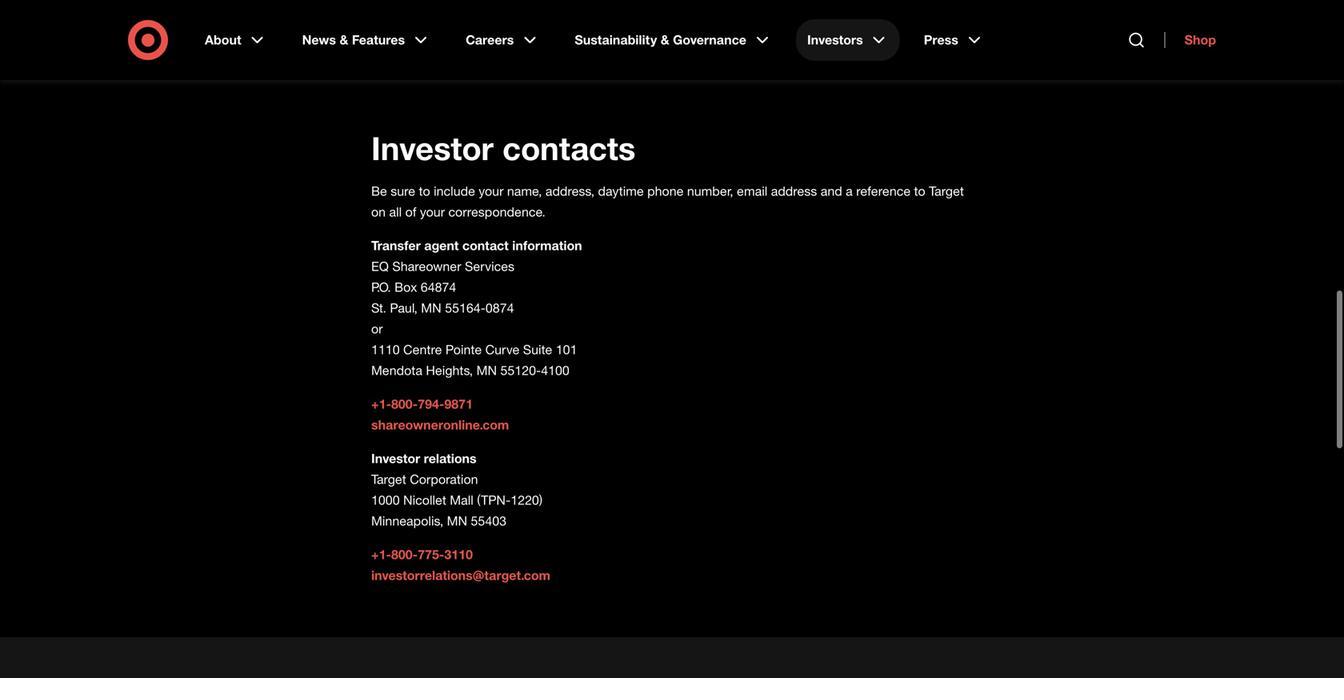 Task type: vqa. For each thing, say whether or not it's contained in the screenshot.
+1- in the +1-800-775-3110 investorrelations@target.com
yes



Task type: describe. For each thing, give the bounding box(es) containing it.
nicollet
[[403, 492, 447, 508]]

or
[[371, 321, 383, 337]]

about link
[[194, 19, 278, 61]]

governance
[[673, 32, 747, 48]]

investorrelations@target.com
[[371, 568, 551, 583]]

mn inside investor relations target corporation 1000 nicollet mall (tpn-1220) minneapolis, mn 55403
[[447, 513, 468, 529]]

+1- for +1-800-794-9871
[[371, 396, 391, 412]]

(tpn-
[[477, 492, 511, 508]]

shop link
[[1165, 32, 1217, 48]]

4100
[[541, 363, 570, 378]]

3 download from the left
[[912, 20, 973, 36]]

pointe
[[446, 342, 482, 357]]

daytime
[[598, 183, 644, 199]]

55120-
[[501, 363, 541, 378]]

shop
[[1185, 32, 1217, 48]]

name,
[[507, 183, 542, 199]]

investors link
[[796, 19, 900, 61]]

1110
[[371, 342, 400, 357]]

sustainability & governance
[[575, 32, 747, 48]]

+1-800-775-3110 investorrelations@target.com
[[371, 547, 551, 583]]

55164-
[[445, 300, 486, 316]]

st.
[[371, 300, 387, 316]]

download pdf for 1st download pdf link from right
[[912, 20, 1002, 36]]

corporation
[[410, 471, 478, 487]]

target inside investor relations target corporation 1000 nicollet mall (tpn-1220) minneapolis, mn 55403
[[371, 471, 406, 487]]

services
[[465, 259, 515, 274]]

press
[[924, 32, 959, 48]]

email
[[737, 183, 768, 199]]

0 horizontal spatial mn
[[421, 300, 442, 316]]

64874
[[421, 279, 457, 295]]

careers
[[466, 32, 514, 48]]

about
[[205, 32, 241, 48]]

+1-800-794-9871 shareowneronline.com
[[371, 396, 509, 433]]

suite
[[523, 342, 553, 357]]

& for governance
[[661, 32, 670, 48]]

and
[[821, 183, 843, 199]]

contact
[[463, 238, 509, 253]]

centre
[[403, 342, 442, 357]]

1000
[[371, 492, 400, 508]]

2 pdf from the left
[[663, 20, 688, 36]]

+1- for +1-800-775-3110
[[371, 547, 391, 562]]

on
[[371, 204, 386, 220]]

transfer
[[371, 238, 421, 253]]

information
[[513, 238, 582, 253]]

eq
[[371, 259, 389, 274]]

101
[[556, 342, 578, 357]]

55403
[[471, 513, 507, 529]]

of
[[406, 204, 417, 220]]

careers link
[[455, 19, 551, 61]]

include
[[434, 183, 475, 199]]

contacts
[[503, 128, 636, 168]]

2 to from the left
[[915, 183, 926, 199]]



Task type: locate. For each thing, give the bounding box(es) containing it.
to right reference
[[915, 183, 926, 199]]

pdf right sustainability
[[663, 20, 688, 36]]

& left governance
[[661, 32, 670, 48]]

mn
[[421, 300, 442, 316], [477, 363, 497, 378], [447, 513, 468, 529]]

& right news
[[340, 32, 349, 48]]

2 horizontal spatial download
[[912, 20, 973, 36]]

1 horizontal spatial download
[[598, 20, 659, 36]]

0 vertical spatial your
[[479, 183, 504, 199]]

800-
[[391, 396, 418, 412], [391, 547, 418, 562]]

0 vertical spatial 800-
[[391, 396, 418, 412]]

+1-800-794-9871 link
[[371, 396, 473, 412]]

relations
[[424, 451, 477, 466]]

2 +1- from the top
[[371, 547, 391, 562]]

investor up include at top left
[[371, 128, 494, 168]]

to
[[419, 183, 430, 199], [915, 183, 926, 199]]

be
[[371, 183, 387, 199]]

p.o.
[[371, 279, 391, 295]]

news
[[302, 32, 336, 48]]

800- inside +1-800-794-9871 shareowneronline.com
[[391, 396, 418, 412]]

1 800- from the top
[[391, 396, 418, 412]]

reference
[[857, 183, 911, 199]]

mn down 64874 on the left top
[[421, 300, 442, 316]]

investor
[[371, 128, 494, 168], [371, 451, 420, 466]]

download pdf for 3rd download pdf link from right
[[284, 20, 374, 36]]

number,
[[687, 183, 734, 199]]

download
[[284, 20, 345, 36], [598, 20, 659, 36], [912, 20, 973, 36]]

3 download pdf from the left
[[912, 20, 1002, 36]]

your right of
[[420, 204, 445, 220]]

1 horizontal spatial download pdf
[[598, 20, 688, 36]]

target up 1000
[[371, 471, 406, 487]]

investor contacts
[[371, 128, 636, 168]]

your
[[479, 183, 504, 199], [420, 204, 445, 220]]

+1-800-775-3110 link
[[371, 547, 473, 562]]

your up correspondence.
[[479, 183, 504, 199]]

+1-
[[371, 396, 391, 412], [371, 547, 391, 562]]

0 horizontal spatial target
[[371, 471, 406, 487]]

775-
[[418, 547, 445, 562]]

1220)
[[511, 492, 543, 508]]

1 vertical spatial +1-
[[371, 547, 391, 562]]

0874
[[486, 300, 514, 316]]

download pdf for 2nd download pdf link from left
[[598, 20, 688, 36]]

1 download from the left
[[284, 20, 345, 36]]

& for features
[[340, 32, 349, 48]]

shareowneronline.com
[[371, 417, 509, 433]]

2 horizontal spatial pdf
[[976, 20, 1002, 36]]

1 horizontal spatial &
[[661, 32, 670, 48]]

heights,
[[426, 363, 473, 378]]

0 vertical spatial mn
[[421, 300, 442, 316]]

2 800- from the top
[[391, 547, 418, 562]]

2 download pdf from the left
[[598, 20, 688, 36]]

+1- inside +1-800-794-9871 shareowneronline.com
[[371, 396, 391, 412]]

1 horizontal spatial your
[[479, 183, 504, 199]]

be sure to include your name, address, daytime phone number, email address and a reference to target on all of your correspondence.
[[371, 183, 965, 220]]

1 vertical spatial target
[[371, 471, 406, 487]]

address
[[771, 183, 818, 199]]

+1- down minneapolis,
[[371, 547, 391, 562]]

2 investor from the top
[[371, 451, 420, 466]]

+1- inside +1-800-775-3110 investorrelations@target.com
[[371, 547, 391, 562]]

investor inside investor relations target corporation 1000 nicollet mall (tpn-1220) minneapolis, mn 55403
[[371, 451, 420, 466]]

features
[[352, 32, 405, 48]]

box
[[395, 279, 417, 295]]

2 download from the left
[[598, 20, 659, 36]]

target right reference
[[929, 183, 965, 199]]

investor for investor relations target corporation 1000 nicollet mall (tpn-1220) minneapolis, mn 55403
[[371, 451, 420, 466]]

3 download pdf link from the left
[[912, 20, 1021, 36]]

investorrelations@target.com link
[[371, 568, 551, 583]]

1 horizontal spatial download pdf link
[[598, 20, 707, 36]]

800- for 794-
[[391, 396, 418, 412]]

&
[[340, 32, 349, 48], [661, 32, 670, 48]]

3 pdf from the left
[[976, 20, 1002, 36]]

800- down minneapolis,
[[391, 547, 418, 562]]

agent
[[424, 238, 459, 253]]

1 vertical spatial mn
[[477, 363, 497, 378]]

1 download pdf link from the left
[[284, 20, 394, 36]]

mall
[[450, 492, 474, 508]]

investor relations target corporation 1000 nicollet mall (tpn-1220) minneapolis, mn 55403
[[371, 451, 543, 529]]

1 investor from the top
[[371, 128, 494, 168]]

1 horizontal spatial mn
[[447, 513, 468, 529]]

investor for investor contacts
[[371, 128, 494, 168]]

transfer agent contact information eq shareowner services p.o. box 64874 st. paul, mn 55164-0874 or 1110 centre pointe curve suite 101 mendota heights, mn 55120-4100
[[371, 238, 582, 378]]

1 horizontal spatial pdf
[[663, 20, 688, 36]]

1 download pdf from the left
[[284, 20, 374, 36]]

0 horizontal spatial &
[[340, 32, 349, 48]]

all
[[389, 204, 402, 220]]

minneapolis,
[[371, 513, 444, 529]]

0 horizontal spatial your
[[420, 204, 445, 220]]

2 vertical spatial mn
[[447, 513, 468, 529]]

sure
[[391, 183, 416, 199]]

0 horizontal spatial download
[[284, 20, 345, 36]]

news & features link
[[291, 19, 442, 61]]

pdf
[[349, 20, 374, 36], [663, 20, 688, 36], [976, 20, 1002, 36]]

9871
[[445, 396, 473, 412]]

1 to from the left
[[419, 183, 430, 199]]

0 horizontal spatial download pdf link
[[284, 20, 394, 36]]

2 download pdf link from the left
[[598, 20, 707, 36]]

800- for 775-
[[391, 547, 418, 562]]

a
[[846, 183, 853, 199]]

+1- down mendota
[[371, 396, 391, 412]]

download pdf link
[[284, 20, 394, 36], [598, 20, 707, 36], [912, 20, 1021, 36]]

correspondence.
[[449, 204, 546, 220]]

shareowner
[[393, 259, 462, 274]]

0 vertical spatial target
[[929, 183, 965, 199]]

794-
[[418, 396, 445, 412]]

curve
[[486, 342, 520, 357]]

1 vertical spatial your
[[420, 204, 445, 220]]

investors
[[808, 32, 863, 48]]

pdf right news
[[349, 20, 374, 36]]

news & features
[[302, 32, 405, 48]]

shareowneronline.com link
[[371, 417, 509, 433]]

0 vertical spatial +1-
[[371, 396, 391, 412]]

1 horizontal spatial target
[[929, 183, 965, 199]]

0 horizontal spatial download pdf
[[284, 20, 374, 36]]

to right sure at top left
[[419, 183, 430, 199]]

mn down mall
[[447, 513, 468, 529]]

1 vertical spatial investor
[[371, 451, 420, 466]]

1 pdf from the left
[[349, 20, 374, 36]]

pdf right press
[[976, 20, 1002, 36]]

mn down curve
[[477, 363, 497, 378]]

800- inside +1-800-775-3110 investorrelations@target.com
[[391, 547, 418, 562]]

mendota
[[371, 363, 423, 378]]

2 horizontal spatial mn
[[477, 363, 497, 378]]

1 +1- from the top
[[371, 396, 391, 412]]

1 vertical spatial 800-
[[391, 547, 418, 562]]

target
[[929, 183, 965, 199], [371, 471, 406, 487]]

0 horizontal spatial to
[[419, 183, 430, 199]]

press link
[[913, 19, 996, 61]]

800- down mendota
[[391, 396, 418, 412]]

3110
[[445, 547, 473, 562]]

phone
[[648, 183, 684, 199]]

2 horizontal spatial download pdf
[[912, 20, 1002, 36]]

sustainability & governance link
[[564, 19, 784, 61]]

2 & from the left
[[661, 32, 670, 48]]

paul,
[[390, 300, 418, 316]]

download pdf
[[284, 20, 374, 36], [598, 20, 688, 36], [912, 20, 1002, 36]]

address,
[[546, 183, 595, 199]]

0 vertical spatial investor
[[371, 128, 494, 168]]

target inside be sure to include your name, address, daytime phone number, email address and a reference to target on all of your correspondence.
[[929, 183, 965, 199]]

sustainability
[[575, 32, 657, 48]]

1 & from the left
[[340, 32, 349, 48]]

1 horizontal spatial to
[[915, 183, 926, 199]]

0 horizontal spatial pdf
[[349, 20, 374, 36]]

2 horizontal spatial download pdf link
[[912, 20, 1021, 36]]

investor up 1000
[[371, 451, 420, 466]]



